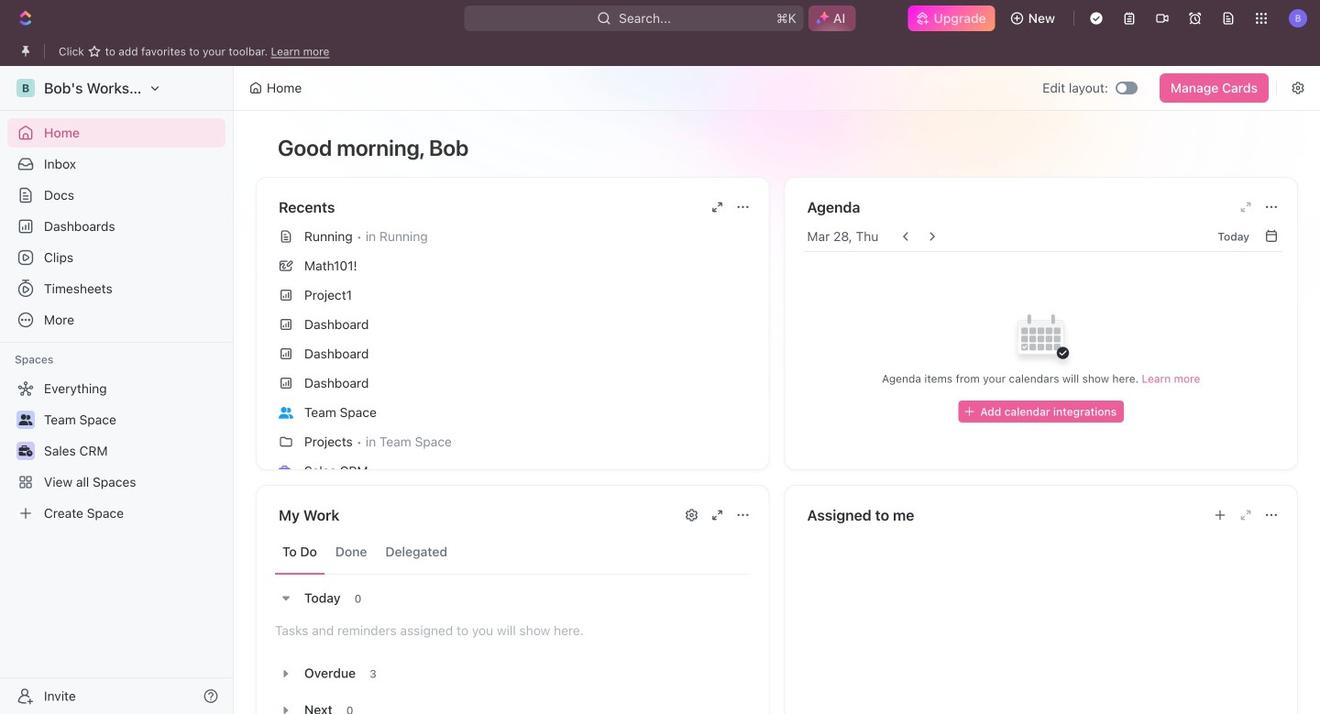 Task type: describe. For each thing, give the bounding box(es) containing it.
user group image inside sidebar navigation
[[19, 414, 33, 425]]

1 horizontal spatial user group image
[[279, 407, 293, 419]]

business time image
[[19, 446, 33, 457]]



Task type: vqa. For each thing, say whether or not it's contained in the screenshot.
Bob's Workspace, , element
yes



Task type: locate. For each thing, give the bounding box(es) containing it.
tab list
[[275, 530, 750, 575]]

0 horizontal spatial user group image
[[19, 414, 33, 425]]

user group image
[[279, 407, 293, 419], [19, 414, 33, 425]]

business time image
[[279, 466, 293, 477]]

bob's workspace, , element
[[17, 79, 35, 97]]

sidebar navigation
[[0, 66, 237, 714]]

user group image up business time image
[[19, 414, 33, 425]]

tree inside sidebar navigation
[[7, 374, 226, 528]]

tree
[[7, 374, 226, 528]]

user group image up business time icon
[[279, 407, 293, 419]]



